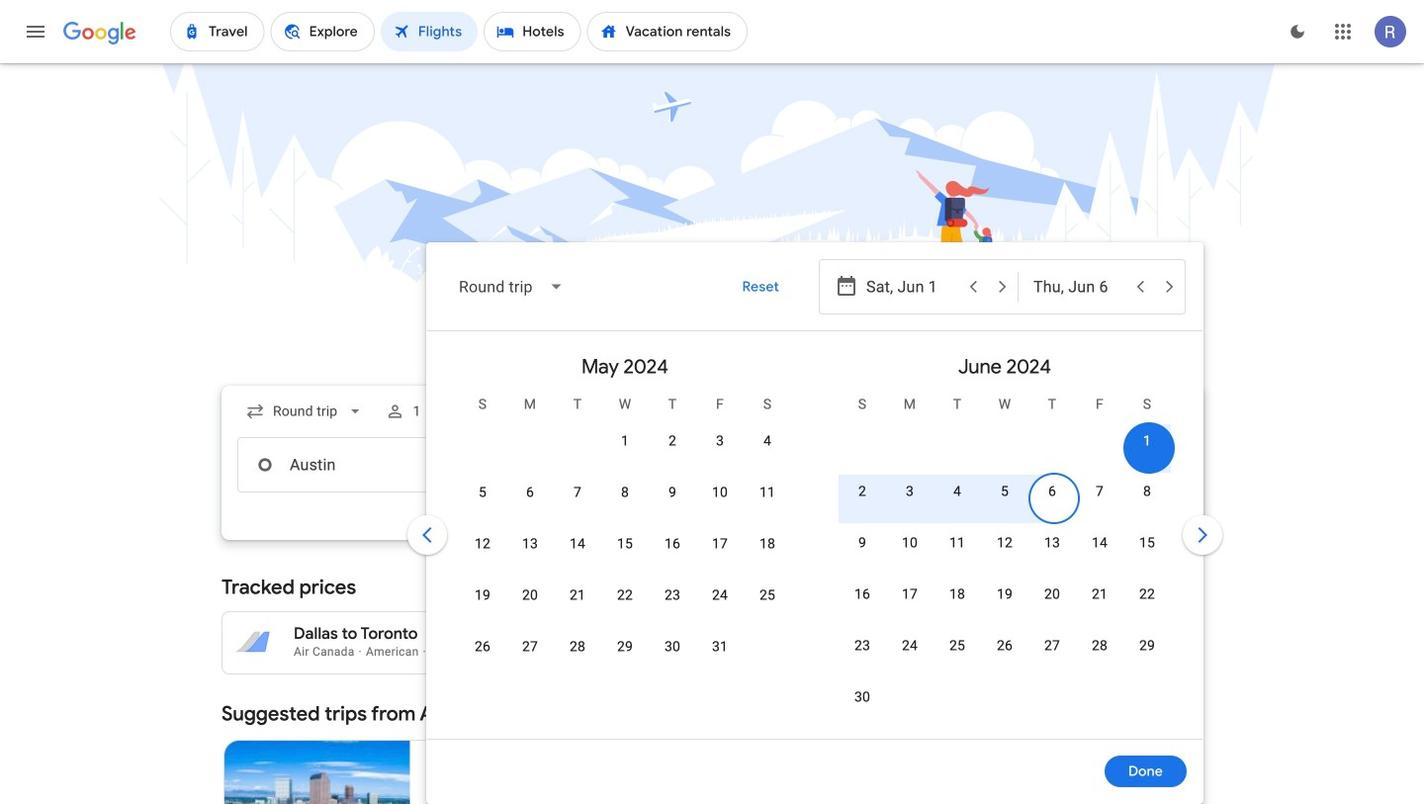 Task type: describe. For each thing, give the bounding box(es) containing it.
main menu image
[[24, 20, 47, 44]]

row up wed, jun 26 element at bottom right
[[839, 576, 1171, 632]]

mon, may 6 element
[[526, 483, 534, 503]]

wed, may 29 element
[[617, 637, 633, 657]]

sat, jun 29 element
[[1140, 636, 1156, 656]]

fri, may 24 element
[[712, 586, 728, 605]]

row up fri, may 10 element
[[601, 415, 791, 479]]

wed, jun 5 element
[[1001, 482, 1009, 502]]

2177 US dollars text field
[[1143, 643, 1186, 659]]

row down tue, may 21 element
[[459, 628, 744, 685]]

thu, jun 13 element
[[1045, 533, 1061, 553]]

sat, may 18 element
[[760, 534, 776, 554]]

mon, jun 3 element
[[906, 482, 914, 502]]

158 US dollars text field
[[824, 643, 856, 659]]

sat, jun 8 element
[[1144, 482, 1152, 502]]

1206 US dollars text field
[[484, 643, 527, 659]]

wed, jun 19 element
[[997, 585, 1013, 604]]

mon, jun 17 element
[[902, 585, 918, 604]]

fri, jun 14 element
[[1092, 533, 1108, 553]]

thu, may 9 element
[[669, 483, 677, 503]]

thu, may 23 element
[[665, 586, 681, 605]]

wed, jun 12 element
[[997, 533, 1013, 553]]

mon, jun 10 element
[[902, 533, 918, 553]]

fri, may 17 element
[[712, 534, 728, 554]]

wed, may 1 element
[[621, 431, 629, 451]]

sat, may 11 element
[[760, 483, 776, 503]]

thu, jun 27 element
[[1045, 636, 1061, 656]]

grid inside flight "search box"
[[435, 339, 1195, 751]]

Departure text field
[[867, 438, 958, 492]]

fri, jun 21 element
[[1092, 585, 1108, 604]]

frontier image
[[426, 798, 442, 804]]

tue, may 28 element
[[570, 637, 586, 657]]

previous image
[[404, 511, 451, 559]]

Flight search field
[[206, 242, 1227, 804]]

row up wed, jun 12 element
[[839, 473, 1171, 529]]

sun, may 26 element
[[475, 637, 491, 657]]

sat, jun 22 element
[[1140, 585, 1156, 604]]

sun, may 12 element
[[475, 534, 491, 554]]

386 US dollars text field
[[820, 624, 856, 644]]

mon, jun 24 element
[[902, 636, 918, 656]]

sun, jun 2 element
[[859, 482, 867, 502]]

1 row group from the left
[[435, 339, 815, 731]]

fri, may 3 element
[[716, 431, 724, 451]]

thu, jun 20 element
[[1045, 585, 1061, 604]]

mon, may 20 element
[[522, 586, 538, 605]]

row down wed, jun 19 "element"
[[839, 627, 1171, 684]]



Task type: locate. For each thing, give the bounding box(es) containing it.
fri, jun 7 element
[[1096, 482, 1104, 502]]

return text field for departure text field at the right top of page
[[1034, 260, 1125, 314]]

wed, may 8 element
[[621, 483, 629, 503]]

row
[[601, 415, 791, 479], [839, 473, 1171, 529], [459, 474, 791, 530], [839, 524, 1171, 581], [459, 525, 791, 582], [839, 576, 1171, 632], [459, 577, 791, 633], [839, 627, 1171, 684], [459, 628, 744, 685]]

fri, jun 28 element
[[1092, 636, 1108, 656]]

sat, may 4 element
[[764, 431, 772, 451]]

return text field for departure text box
[[1034, 438, 1125, 492]]

sat, jun 15 element
[[1140, 533, 1156, 553]]

tue, jun 25 element
[[950, 636, 966, 656]]

Departure text field
[[867, 260, 958, 314]]

change appearance image
[[1274, 8, 1322, 55]]

3028 US dollars text field
[[1136, 624, 1186, 644]]

tracked prices region
[[222, 564, 1203, 675]]

wed, may 22 element
[[617, 586, 633, 605]]

mon, may 13 element
[[522, 534, 538, 554]]

tue, may 7 element
[[574, 483, 582, 503]]

thu, may 30 element
[[665, 637, 681, 657]]

0 vertical spatial return text field
[[1034, 260, 1125, 314]]

wed, may 15 element
[[617, 534, 633, 554]]

wed, jun 26 element
[[997, 636, 1013, 656]]

None field
[[443, 263, 580, 311], [237, 394, 373, 429], [443, 263, 580, 311], [237, 394, 373, 429]]

sat, jun 1, departure date. element
[[1144, 431, 1152, 451]]

1 return text field from the top
[[1034, 260, 1125, 314]]

sun, may 19 element
[[475, 586, 491, 605]]

row up wed, may 15 'element'
[[459, 474, 791, 530]]

grid
[[435, 339, 1195, 751]]

sun, jun 23 element
[[855, 636, 871, 656]]

tue, jun 18 element
[[950, 585, 966, 604]]

fri, may 31 element
[[712, 637, 728, 657]]

thu, may 2 element
[[669, 431, 677, 451]]

tue, may 21 element
[[570, 586, 586, 605]]

2 row group from the left
[[815, 339, 1195, 735]]

None text field
[[237, 437, 516, 493]]

Return text field
[[1034, 260, 1125, 314], [1034, 438, 1125, 492]]

2 return text field from the top
[[1034, 438, 1125, 492]]

next image
[[1179, 511, 1227, 559]]

suggested trips from austin region
[[222, 691, 1203, 804]]

thu, jun 6, return date. element
[[1049, 482, 1057, 502]]

row up wed, jun 19 "element"
[[839, 524, 1171, 581]]

tue, jun 11 element
[[950, 533, 966, 553]]

tue, jun 4 element
[[954, 482, 962, 502]]

row up wed, may 22 element
[[459, 525, 791, 582]]

sun, jun 9 element
[[859, 533, 867, 553]]

2614 US dollars text field
[[480, 624, 527, 644]]

sun, may 5 element
[[479, 483, 487, 503]]

sun, jun 30 element
[[855, 688, 871, 707]]

mon, may 27 element
[[522, 637, 538, 657]]

sat, may 25 element
[[760, 586, 776, 605]]

tue, may 14 element
[[570, 534, 586, 554]]

thu, may 16 element
[[665, 534, 681, 554]]

1 vertical spatial return text field
[[1034, 438, 1125, 492]]

fri, may 10 element
[[712, 483, 728, 503]]

sun, jun 16 element
[[855, 585, 871, 604]]

row up wed, may 29 element on the left
[[459, 577, 791, 633]]

row group
[[435, 339, 815, 731], [815, 339, 1195, 735]]



Task type: vqa. For each thing, say whether or not it's contained in the screenshot.
Sun, May 19 element in the bottom of the page
yes



